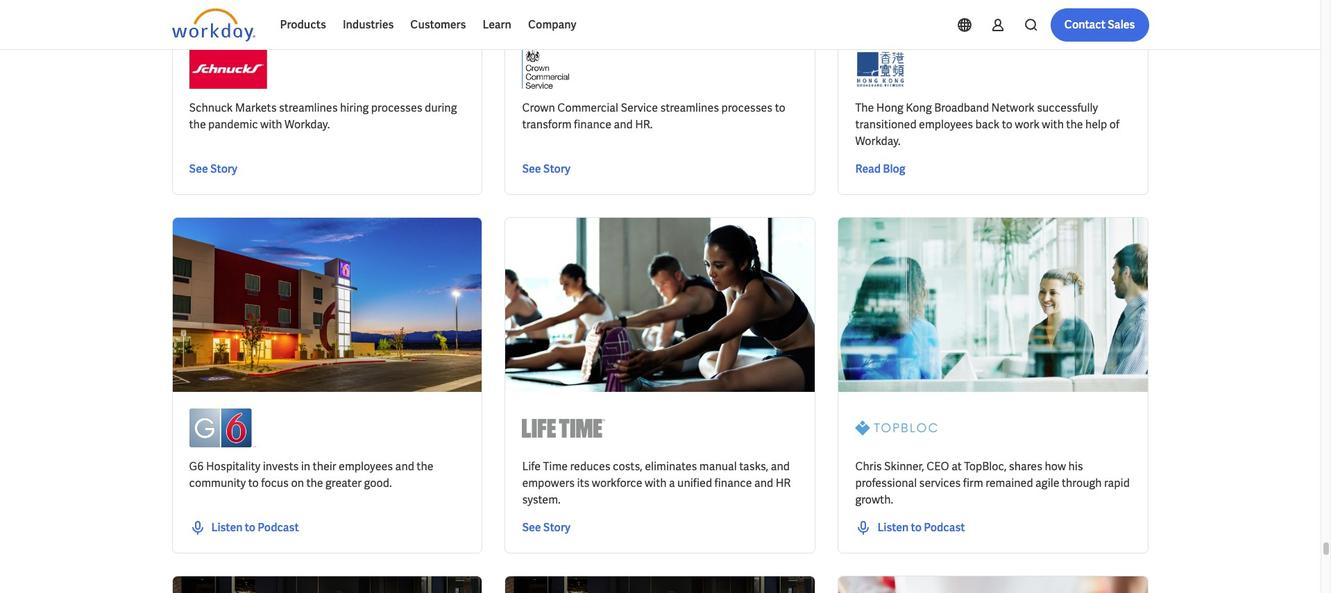 Task type: vqa. For each thing, say whether or not it's contained in the screenshot.
See Story associated with Crown Commercial Service streamlines processes to transform finance and HR.
yes



Task type: locate. For each thing, give the bounding box(es) containing it.
rapid
[[1104, 476, 1130, 491]]

finance down commercial
[[574, 118, 612, 132]]

see story link down 'pandemic'
[[189, 161, 237, 178]]

listen for professional
[[878, 521, 909, 535]]

0 vertical spatial finance
[[574, 118, 612, 132]]

employees inside the hong kong broadband network successfully transitioned employees back to work with the help of workday.
[[919, 118, 973, 132]]

listen to podcast down focus at left bottom
[[211, 521, 299, 535]]

hospitality
[[206, 460, 261, 474]]

greater
[[326, 476, 362, 491]]

read blog
[[855, 162, 906, 177]]

the
[[189, 118, 206, 132], [1066, 118, 1083, 132], [417, 460, 434, 474], [306, 476, 323, 491]]

workday. inside the schnuck markets streamlines hiring processes during the pandemic with workday.
[[285, 118, 330, 132]]

finance
[[574, 118, 612, 132], [715, 476, 752, 491]]

1 processes from the left
[[371, 101, 422, 116]]

good.
[[364, 476, 392, 491]]

0 horizontal spatial processes
[[371, 101, 422, 116]]

see down 'schnuck'
[[189, 162, 208, 177]]

industry
[[257, 15, 293, 28]]

listen
[[211, 521, 243, 535], [878, 521, 909, 535]]

more button
[[465, 8, 527, 35]]

time
[[543, 460, 568, 474]]

listen to podcast down services
[[878, 521, 965, 535]]

employees down broadband
[[919, 118, 973, 132]]

commercial
[[558, 101, 619, 116]]

see story
[[189, 162, 237, 177], [522, 162, 571, 177], [522, 521, 571, 535]]

hiring
[[340, 101, 369, 116]]

the inside the schnuck markets streamlines hiring processes during the pandemic with workday.
[[189, 118, 206, 132]]

manual
[[700, 460, 737, 474]]

see for schnuck markets streamlines hiring processes during the pandemic with workday.
[[189, 162, 208, 177]]

with down successfully
[[1042, 118, 1064, 132]]

processes inside the schnuck markets streamlines hiring processes during the pandemic with workday.
[[371, 101, 422, 116]]

with for the hong kong broadband network successfully transitioned employees back to work with the help of workday.
[[1042, 118, 1064, 132]]

1 streamlines from the left
[[279, 101, 338, 116]]

help
[[1086, 118, 1107, 132]]

empowers
[[522, 476, 575, 491]]

2 listen to podcast from the left
[[878, 521, 965, 535]]

back
[[976, 118, 1000, 132]]

a
[[669, 476, 675, 491]]

Search Customer Stories text field
[[952, 9, 1122, 33]]

1 horizontal spatial with
[[645, 476, 667, 491]]

story
[[210, 162, 237, 177], [543, 162, 571, 177], [543, 521, 571, 535]]

clear
[[543, 15, 566, 28]]

2 horizontal spatial with
[[1042, 118, 1064, 132]]

1 listen to podcast from the left
[[211, 521, 299, 535]]

at
[[952, 460, 962, 474]]

invests
[[263, 460, 299, 474]]

see story link down system. at the bottom
[[522, 520, 571, 537]]

with down markets
[[260, 118, 282, 132]]

1 horizontal spatial listen
[[878, 521, 909, 535]]

the hong kong broadband network successfully transitioned employees back to work with the help of workday.
[[855, 101, 1120, 149]]

pandemic
[[208, 118, 258, 132]]

listen to podcast link
[[189, 520, 299, 537], [855, 520, 965, 537]]

in
[[301, 460, 310, 474]]

to inside the hong kong broadband network successfully transitioned employees back to work with the help of workday.
[[1002, 118, 1013, 132]]

and inside the crown commercial service streamlines processes to transform finance and hr.
[[614, 118, 633, 132]]

with inside the hong kong broadband network successfully transitioned employees back to work with the help of workday.
[[1042, 118, 1064, 132]]

listen down growth.
[[878, 521, 909, 535]]

1 vertical spatial finance
[[715, 476, 752, 491]]

through
[[1062, 476, 1102, 491]]

1 horizontal spatial listen to podcast link
[[855, 520, 965, 537]]

read
[[855, 162, 881, 177]]

listen down community on the left bottom of the page
[[211, 521, 243, 535]]

streamlines left hiring
[[279, 101, 338, 116]]

finance down manual
[[715, 476, 752, 491]]

listen for community
[[211, 521, 243, 535]]

his
[[1069, 460, 1083, 474]]

topic
[[183, 15, 207, 28]]

podcast down services
[[924, 521, 965, 535]]

story for life time reduces costs, eliminates manual tasks, and empowers its workforce with a unified finance and hr system.
[[543, 521, 571, 535]]

0 horizontal spatial listen
[[211, 521, 243, 535]]

1 horizontal spatial workday.
[[855, 134, 901, 149]]

see story link
[[189, 161, 237, 178], [522, 161, 571, 178], [522, 520, 571, 537]]

2 listen to podcast link from the left
[[855, 520, 965, 537]]

sales
[[1108, 17, 1135, 32]]

1 horizontal spatial podcast
[[924, 521, 965, 535]]

with left a
[[645, 476, 667, 491]]

1 horizontal spatial processes
[[722, 101, 773, 116]]

skinner,
[[884, 460, 924, 474]]

processes for hiring
[[371, 101, 422, 116]]

2 listen from the left
[[878, 521, 909, 535]]

the inside the hong kong broadband network successfully transitioned employees back to work with the help of workday.
[[1066, 118, 1083, 132]]

listen to podcast link down community on the left bottom of the page
[[189, 520, 299, 537]]

see story down 'pandemic'
[[189, 162, 237, 177]]

see story link for crown commercial service streamlines processes to transform finance and hr.
[[522, 161, 571, 178]]

2 streamlines from the left
[[660, 101, 719, 116]]

0 horizontal spatial listen to podcast link
[[189, 520, 299, 537]]

0 vertical spatial workday.
[[285, 118, 330, 132]]

1 horizontal spatial listen to podcast
[[878, 521, 965, 535]]

successfully
[[1037, 101, 1098, 116]]

to inside the crown commercial service streamlines processes to transform finance and hr.
[[775, 101, 786, 116]]

0 horizontal spatial with
[[260, 118, 282, 132]]

1 vertical spatial employees
[[339, 460, 393, 474]]

with inside the schnuck markets streamlines hiring processes during the pandemic with workday.
[[260, 118, 282, 132]]

0 horizontal spatial workday.
[[285, 118, 330, 132]]

story for crown commercial service streamlines processes to transform finance and hr.
[[543, 162, 571, 177]]

see story for schnuck markets streamlines hiring processes during the pandemic with workday.
[[189, 162, 237, 177]]

0 horizontal spatial streamlines
[[279, 101, 338, 116]]

industry button
[[245, 8, 321, 35]]

0 horizontal spatial finance
[[574, 118, 612, 132]]

listen to podcast for to
[[211, 521, 299, 535]]

g6 (g6 hospitality ip llc) image
[[189, 409, 256, 448]]

with inside life time reduces costs, eliminates manual tasks, and empowers its workforce with a unified finance and hr system.
[[645, 476, 667, 491]]

see story down system. at the bottom
[[522, 521, 571, 535]]

business outcome
[[343, 15, 426, 28]]

chris skinner, ceo at topbloc, shares how his professional services firm remained agile through rapid growth.
[[855, 460, 1130, 508]]

1 horizontal spatial finance
[[715, 476, 752, 491]]

see down transform
[[522, 162, 541, 177]]

with
[[260, 118, 282, 132], [1042, 118, 1064, 132], [645, 476, 667, 491]]

workforce
[[592, 476, 642, 491]]

transitioned
[[855, 118, 917, 132]]

listen to podcast for services
[[878, 521, 965, 535]]

business outcome button
[[332, 8, 454, 35]]

tasks,
[[739, 460, 769, 474]]

kong
[[906, 101, 932, 116]]

growth.
[[855, 493, 893, 508]]

listen to podcast link down growth.
[[855, 520, 965, 537]]

streamlines
[[279, 101, 338, 116], [660, 101, 719, 116]]

podcast
[[258, 521, 299, 535], [924, 521, 965, 535]]

0 vertical spatial employees
[[919, 118, 973, 132]]

employees up good.
[[339, 460, 393, 474]]

company button
[[520, 8, 585, 42]]

processes inside the crown commercial service streamlines processes to transform finance and hr.
[[722, 101, 773, 116]]

1 vertical spatial workday.
[[855, 134, 901, 149]]

see story link for life time reduces costs, eliminates manual tasks, and empowers its workforce with a unified finance and hr system.
[[522, 520, 571, 537]]

to inside g6 hospitality invests in their employees and the community to focus on the greater good.
[[248, 476, 259, 491]]

industries
[[343, 17, 394, 32]]

0 horizontal spatial employees
[[339, 460, 393, 474]]

their
[[313, 460, 336, 474]]

streamlines inside the crown commercial service streamlines processes to transform finance and hr.
[[660, 101, 719, 116]]

hr.
[[635, 118, 653, 132]]

g6 hospitality invests in their employees and the community to focus on the greater good.
[[189, 460, 434, 491]]

0 horizontal spatial podcast
[[258, 521, 299, 535]]

story down 'pandemic'
[[210, 162, 237, 177]]

see story for life time reduces costs, eliminates manual tasks, and empowers its workforce with a unified finance and hr system.
[[522, 521, 571, 535]]

to
[[775, 101, 786, 116], [1002, 118, 1013, 132], [248, 476, 259, 491], [245, 521, 256, 535], [911, 521, 922, 535]]

1 horizontal spatial streamlines
[[660, 101, 719, 116]]

crown commercial service streamlines processes to transform finance and hr.
[[522, 101, 786, 132]]

podcast down focus at left bottom
[[258, 521, 299, 535]]

2 podcast from the left
[[924, 521, 965, 535]]

firm
[[963, 476, 983, 491]]

see down system. at the bottom
[[522, 521, 541, 535]]

1 listen from the left
[[211, 521, 243, 535]]

hr
[[776, 476, 791, 491]]

see story link down transform
[[522, 161, 571, 178]]

see story down transform
[[522, 162, 571, 177]]

story down system. at the bottom
[[543, 521, 571, 535]]

streamlines right service
[[660, 101, 719, 116]]

customers button
[[402, 8, 474, 42]]

topbloc, llc image
[[855, 409, 939, 448]]

and
[[614, 118, 633, 132], [395, 460, 414, 474], [771, 460, 790, 474], [754, 476, 773, 491]]

transform
[[522, 118, 572, 132]]

workday.
[[285, 118, 330, 132], [855, 134, 901, 149]]

employees
[[919, 118, 973, 132], [339, 460, 393, 474]]

1 podcast from the left
[[258, 521, 299, 535]]

2 processes from the left
[[722, 101, 773, 116]]

1 horizontal spatial employees
[[919, 118, 973, 132]]

1 listen to podcast link from the left
[[189, 520, 299, 537]]

story down transform
[[543, 162, 571, 177]]

0 horizontal spatial listen to podcast
[[211, 521, 299, 535]]



Task type: describe. For each thing, give the bounding box(es) containing it.
contact sales
[[1065, 17, 1135, 32]]

see for life time reduces costs, eliminates manual tasks, and empowers its workforce with a unified finance and hr system.
[[522, 521, 541, 535]]

agile
[[1036, 476, 1060, 491]]

topbloc,
[[964, 460, 1007, 474]]

products
[[280, 17, 326, 32]]

network
[[992, 101, 1035, 116]]

g6
[[189, 460, 204, 474]]

finance inside life time reduces costs, eliminates manual tasks, and empowers its workforce with a unified finance and hr system.
[[715, 476, 752, 491]]

its
[[577, 476, 590, 491]]

service
[[621, 101, 658, 116]]

of
[[1110, 118, 1120, 132]]

life time, inc. image
[[522, 409, 606, 448]]

more
[[476, 15, 500, 28]]

see story for crown commercial service streamlines processes to transform finance and hr.
[[522, 162, 571, 177]]

broadband
[[934, 101, 989, 116]]

contact sales link
[[1051, 8, 1149, 42]]

reduces
[[570, 460, 611, 474]]

crown
[[522, 101, 555, 116]]

learn button
[[474, 8, 520, 42]]

unified
[[678, 476, 712, 491]]

listen to podcast link for community
[[189, 520, 299, 537]]

products button
[[272, 8, 334, 42]]

customers
[[410, 17, 466, 32]]

contact
[[1065, 17, 1106, 32]]

blog
[[883, 162, 906, 177]]

go to the homepage image
[[172, 8, 255, 42]]

podcast for firm
[[924, 521, 965, 535]]

learn
[[483, 17, 512, 32]]

with for life time reduces costs, eliminates manual tasks, and empowers its workforce with a unified finance and hr system.
[[645, 476, 667, 491]]

schnuck markets image
[[189, 50, 267, 89]]

shares
[[1009, 460, 1043, 474]]

finance inside the crown commercial service streamlines processes to transform finance and hr.
[[574, 118, 612, 132]]

the
[[855, 101, 874, 116]]

costs,
[[613, 460, 643, 474]]

and inside g6 hospitality invests in their employees and the community to focus on the greater good.
[[395, 460, 414, 474]]

podcast for focus
[[258, 521, 299, 535]]

hong kong broadband network image
[[855, 50, 907, 89]]

eliminates
[[645, 460, 697, 474]]

company
[[528, 17, 577, 32]]

streamlines inside the schnuck markets streamlines hiring processes during the pandemic with workday.
[[279, 101, 338, 116]]

story for schnuck markets streamlines hiring processes during the pandemic with workday.
[[210, 162, 237, 177]]

workday. inside the hong kong broadband network successfully transitioned employees back to work with the help of workday.
[[855, 134, 901, 149]]

system.
[[522, 493, 561, 508]]

crown commercial service image
[[522, 50, 569, 89]]

work
[[1015, 118, 1040, 132]]

services
[[919, 476, 961, 491]]

see story link for schnuck markets streamlines hiring processes during the pandemic with workday.
[[189, 161, 237, 178]]

how
[[1045, 460, 1066, 474]]

topic button
[[172, 8, 234, 35]]

employees inside g6 hospitality invests in their employees and the community to focus on the greater good.
[[339, 460, 393, 474]]

all
[[568, 15, 580, 28]]

during
[[425, 101, 457, 116]]

life
[[522, 460, 541, 474]]

schnuck
[[189, 101, 233, 116]]

clear all
[[543, 15, 580, 28]]

chris
[[855, 460, 882, 474]]

read blog link
[[855, 161, 906, 178]]

on
[[291, 476, 304, 491]]

community
[[189, 476, 246, 491]]

markets
[[235, 101, 277, 116]]

industries button
[[334, 8, 402, 42]]

ceo
[[927, 460, 949, 474]]

see for crown commercial service streamlines processes to transform finance and hr.
[[522, 162, 541, 177]]

focus
[[261, 476, 289, 491]]

professional
[[855, 476, 917, 491]]

outcome
[[385, 15, 426, 28]]

business
[[343, 15, 383, 28]]

schnuck markets streamlines hiring processes during the pandemic with workday.
[[189, 101, 457, 132]]

life time reduces costs, eliminates manual tasks, and empowers its workforce with a unified finance and hr system.
[[522, 460, 791, 508]]

processes for streamlines
[[722, 101, 773, 116]]

remained
[[986, 476, 1033, 491]]

listen to podcast link for professional
[[855, 520, 965, 537]]

hong
[[877, 101, 904, 116]]

clear all button
[[539, 8, 584, 35]]



